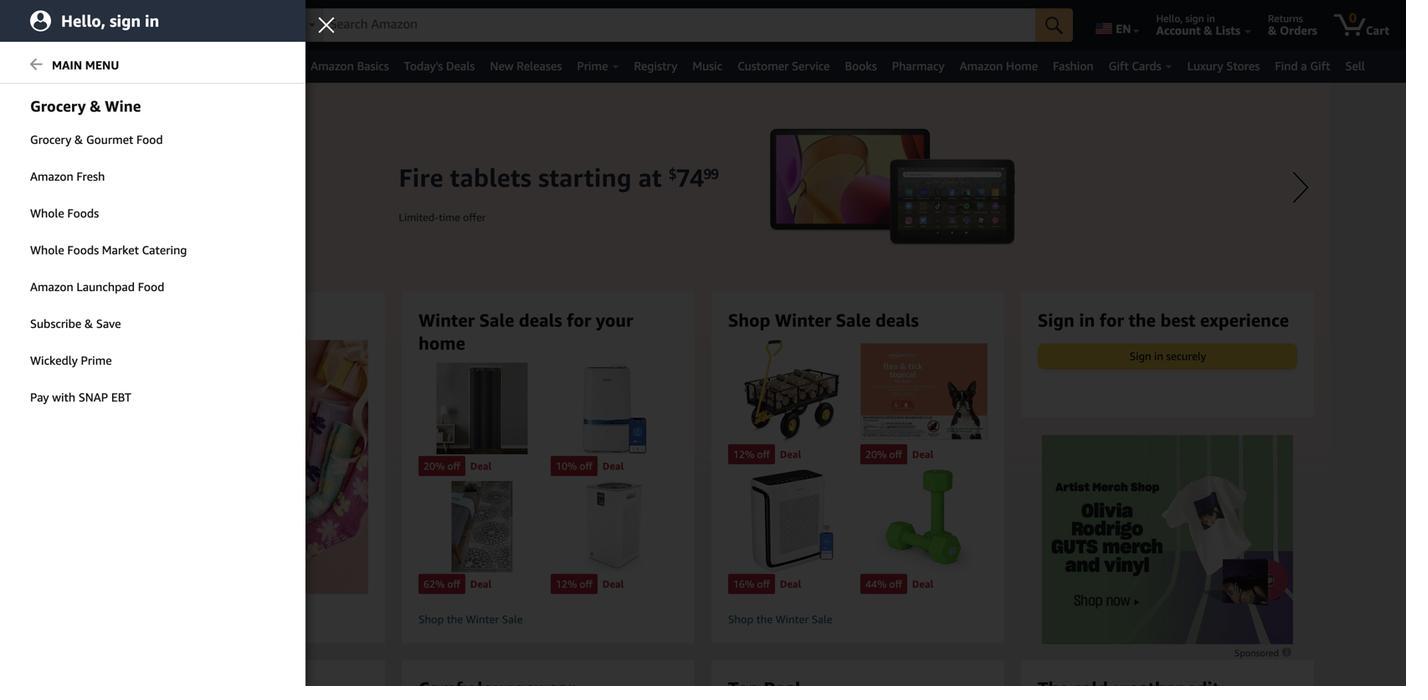 Task type: locate. For each thing, give the bounding box(es) containing it.
1 horizontal spatial the
[[757, 613, 773, 626]]

deal right 44% off
[[913, 579, 934, 590]]

whole foods market catering link
[[0, 233, 306, 268]]

shop winter sale deals up "vevor steel garden cart, heavy duty 900 lbs capacity, with removable mesh sides to convert into flatbed, utility metal wagon with 180° rotating handle and 10 in tires, perfect for farm, yard" image
[[728, 310, 919, 331]]

best
[[1161, 310, 1196, 331]]

& for returns
[[1269, 23, 1277, 37]]

sponsored
[[1235, 648, 1282, 659]]

luxury stores
[[1188, 59, 1260, 73]]

deal for levoit air purifiers for home large room up to 1900 ft² in 1 hr with washable filters, air quality monitor, smart wifi, hepa filter captures allergies, pet hair, smoke, pollen in bedroom, vital 200s image
[[780, 579, 802, 590]]

12%
[[734, 449, 755, 461], [556, 579, 577, 590]]

1 horizontal spatial sign
[[1130, 350, 1152, 363]]

20% down 'amazon basics flea and tick topical treatment for small dogs (5 -22 pounds), 6 count (previously solimo)' image
[[866, 449, 887, 461]]

1 horizontal spatial sign
[[1186, 13, 1205, 24]]

20%
[[866, 449, 887, 461], [424, 460, 445, 472]]

location
[[171, 23, 216, 37]]

hello,
[[61, 11, 106, 31], [1157, 13, 1183, 24]]

gourmet
[[86, 133, 133, 147]]

off for kenmore pm3020 air purifiers with h13 true hepa filter, covers up to 1500 sq.foot, 24db silentclean 3-stage hepa filtration system, 5 speeds for home large room, kitchens & bedroom image
[[580, 579, 593, 590]]

1 vertical spatial food
[[138, 280, 164, 294]]

for
[[567, 310, 592, 331], [1100, 310, 1125, 331]]

fashion
[[1053, 59, 1094, 73]]

basics
[[357, 59, 389, 73]]

& for subscribe
[[85, 317, 93, 331]]

delivering
[[128, 13, 174, 24]]

sign inside the navigation navigation
[[1186, 13, 1205, 24]]

whole foods
[[30, 206, 99, 220]]

amazon fresh link
[[0, 159, 306, 194]]

luxury stores link
[[1180, 54, 1268, 78]]

music
[[693, 59, 723, 73]]

12% off for kenmore pm3020 air purifiers with h13 true hepa filter, covers up to 1500 sq.foot, 24db silentclean 3-stage hepa filtration system, 5 speeds for home large room, kitchens & bedroom image
[[556, 579, 593, 590]]

fashion link
[[1046, 54, 1102, 78]]

0 vertical spatial prime
[[577, 59, 608, 73]]

1 foods from the top
[[67, 206, 99, 220]]

sponsored ad element
[[1043, 435, 1294, 645]]

0 horizontal spatial hello, sign in
[[61, 11, 159, 31]]

hello, sign in up "menu"
[[61, 11, 159, 31]]

1 horizontal spatial 12%
[[734, 449, 755, 461]]

stores
[[1227, 59, 1260, 73]]

amazon launchpad food link
[[0, 270, 306, 305]]

subscribe
[[30, 317, 81, 331]]

amazon down grocery
[[30, 170, 73, 183]]

0 horizontal spatial hello,
[[61, 11, 106, 31]]

lists
[[1216, 23, 1241, 37]]

for left your
[[567, 310, 592, 331]]

1 horizontal spatial deals
[[519, 310, 563, 331]]

1 horizontal spatial hello,
[[1157, 13, 1183, 24]]

food
[[136, 133, 163, 147], [138, 280, 164, 294]]

main content
[[0, 83, 1407, 687]]

off down "vevor steel garden cart, heavy duty 900 lbs capacity, with removable mesh sides to convert into flatbed, utility metal wagon with 180° rotating handle and 10 in tires, perfect for farm, yard" image
[[757, 449, 770, 461]]

the down 16% off
[[757, 613, 773, 626]]

1 horizontal spatial gift
[[1311, 59, 1331, 73]]

gift left "cards"
[[1109, 59, 1129, 73]]

62% off
[[424, 579, 460, 590]]

foods inside whole foods link
[[67, 206, 99, 220]]

shop
[[109, 310, 151, 331], [728, 310, 771, 331], [419, 613, 444, 626], [728, 613, 754, 626]]

deal for kenmore pm3020 air purifiers with h13 true hepa filter, covers up to 1500 sq.foot, 24db silentclean 3-stage hepa filtration system, 5 speeds for home large room, kitchens & bedroom image
[[603, 579, 624, 590]]

hello, right en
[[1157, 13, 1183, 24]]

gift inside gift cards link
[[1109, 59, 1129, 73]]

deal down "vevor steel garden cart, heavy duty 900 lbs capacity, with removable mesh sides to convert into flatbed, utility metal wagon with 180° rotating handle and 10 in tires, perfect for farm, yard" image
[[780, 449, 802, 461]]

12% off down kenmore pm3020 air purifiers with h13 true hepa filter, covers up to 1500 sq.foot, 24db silentclean 3-stage hepa filtration system, 5 speeds for home large room, kitchens & bedroom image
[[556, 579, 593, 590]]

1 vertical spatial whole
[[30, 243, 64, 257]]

off right 16%
[[757, 579, 770, 590]]

& left orders
[[1269, 23, 1277, 37]]

shop winter sale deals down amazon launchpad food "link"
[[109, 310, 300, 331]]

grocery
[[30, 97, 86, 115]]

1 horizontal spatial shop the winter sale link
[[728, 613, 988, 627]]

None submit
[[1036, 8, 1074, 42]]

launchpad
[[77, 280, 135, 294]]

catering
[[142, 243, 187, 257]]

prime up snap on the bottom of the page
[[81, 354, 112, 368]]

sign in for the best experience
[[1038, 310, 1290, 331]]

with
[[52, 391, 75, 404]]

sign up care
[[110, 11, 141, 31]]

releases
[[517, 59, 562, 73]]

0 vertical spatial 12% off
[[734, 449, 770, 461]]

0 horizontal spatial 20% off
[[424, 460, 460, 472]]

amazon left home
[[960, 59, 1003, 73]]

sale inside winter sale deals for your home
[[480, 310, 514, 331]]

1 shop the winter sale from the left
[[419, 613, 523, 626]]

0 horizontal spatial gift
[[1109, 59, 1129, 73]]

1 horizontal spatial 12% off
[[734, 449, 770, 461]]

0 horizontal spatial shop the winter sale link
[[419, 613, 678, 627]]

amazon image
[[15, 15, 96, 40]]

gift inside find a gift link
[[1311, 59, 1331, 73]]

3 deals from the left
[[876, 310, 919, 331]]

0 vertical spatial sign
[[1038, 310, 1075, 331]]

0 horizontal spatial the
[[447, 613, 463, 626]]

0 horizontal spatial 12%
[[556, 579, 577, 590]]

the for shop winter sale deals
[[757, 613, 773, 626]]

20% off down joydeco door curtain closet door, closet curtain for open closet, closet curtains for bedroom closet door, door curtains for doorways privacy bedroom(40wx78l) 'image'
[[424, 460, 460, 472]]

customer
[[738, 59, 789, 73]]

1 horizontal spatial 20%
[[866, 449, 887, 461]]

1 vertical spatial sign
[[1130, 350, 1152, 363]]

hello, sign in inside the navigation navigation
[[1157, 13, 1216, 24]]

20% down joydeco door curtain closet door, closet curtain for open closet, closet curtains for bedroom closet door, door curtains for doorways privacy bedroom(40wx78l) 'image'
[[424, 460, 445, 472]]

amazon for amazon fresh
[[30, 170, 73, 183]]

12% off for "vevor steel garden cart, heavy duty 900 lbs capacity, with removable mesh sides to convert into flatbed, utility metal wagon with 180° rotating handle and 10 in tires, perfect for farm, yard" image
[[734, 449, 770, 461]]

Search Amazon text field
[[323, 9, 1036, 41]]

& right grocery
[[75, 133, 83, 147]]

shop the winter sale for winter sale deals for your home
[[419, 613, 523, 626]]

off for rugshop modern floral circles design for living room,bedroom,home office,kitchen non shedding runner rug 2' x 7' 2" gray image
[[448, 579, 460, 590]]

find a gift link
[[1268, 54, 1339, 78]]

food down whole foods market catering link
[[138, 280, 164, 294]]

0 horizontal spatial prime
[[81, 354, 112, 368]]

10%
[[556, 460, 577, 472]]

deal right 16% off
[[780, 579, 802, 590]]

registry link
[[627, 54, 685, 78]]

2 shop the winter sale link from the left
[[728, 613, 988, 627]]

rugshop modern floral circles design for living room,bedroom,home office,kitchen non shedding runner rug 2' x 7' 2" gray image
[[419, 481, 546, 573]]

& for grocery
[[90, 97, 101, 115]]

& left save
[[85, 317, 93, 331]]

winter inside winter sale deals for your home
[[419, 310, 475, 331]]

ebt
[[111, 391, 131, 404]]

shop the winter sale link
[[419, 613, 678, 627], [728, 613, 988, 627]]

& for grocery
[[75, 133, 83, 147]]

& inside returns & orders
[[1269, 23, 1277, 37]]

0 vertical spatial foods
[[67, 206, 99, 220]]

off for 'amazon basics flea and tick topical treatment for small dogs (5 -22 pounds), 6 count (previously solimo)' image
[[890, 449, 903, 461]]

off for joydeco door curtain closet door, closet curtain for open closet, closet curtains for bedroom closet door, door curtains for doorways privacy bedroom(40wx78l) 'image'
[[448, 460, 460, 472]]

none submit inside search box
[[1036, 8, 1074, 42]]

kenmore pm3020 air purifiers with h13 true hepa filter, covers up to 1500 sq.foot, 24db silentclean 3-stage hepa filtration system, 5 speeds for home large room, kitchens & bedroom image
[[551, 481, 678, 573]]

20% off down 'amazon basics flea and tick topical treatment for small dogs (5 -22 pounds), 6 count (previously solimo)' image
[[866, 449, 903, 461]]

1 whole from the top
[[30, 206, 64, 220]]

1 vertical spatial 12%
[[556, 579, 577, 590]]

& for account
[[1204, 23, 1213, 37]]

the down the '62% off'
[[447, 613, 463, 626]]

0 horizontal spatial for
[[567, 310, 592, 331]]

shop the winter sale down 16% off
[[728, 613, 833, 626]]

1 for from the left
[[567, 310, 592, 331]]

gift cards link
[[1102, 54, 1180, 78]]

1 horizontal spatial prime
[[577, 59, 608, 73]]

1 horizontal spatial shop the winter sale
[[728, 613, 833, 626]]

wickedly prime
[[30, 354, 112, 368]]

1 shop the winter sale link from the left
[[419, 613, 678, 627]]

07430
[[230, 13, 260, 24]]

2 deals from the left
[[519, 310, 563, 331]]

off right "62%"
[[448, 579, 460, 590]]

0 horizontal spatial shop winter sale deals
[[109, 310, 300, 331]]

12% off down "vevor steel garden cart, heavy duty 900 lbs capacity, with removable mesh sides to convert into flatbed, utility metal wagon with 180° rotating handle and 10 in tires, perfect for farm, yard" image
[[734, 449, 770, 461]]

sell
[[1346, 59, 1366, 73]]

foods inside whole foods market catering link
[[67, 243, 99, 257]]

the for winter sale deals for your home
[[447, 613, 463, 626]]

2 shop the winter sale from the left
[[728, 613, 833, 626]]

& inside "link"
[[85, 317, 93, 331]]

amazon launchpad food
[[30, 280, 164, 294]]

winter
[[156, 310, 212, 331], [419, 310, 475, 331], [775, 310, 832, 331], [466, 613, 499, 626], [776, 613, 809, 626]]

amazon for amazon launchpad food
[[30, 280, 73, 294]]

sale
[[217, 310, 252, 331], [480, 310, 514, 331], [836, 310, 871, 331], [502, 613, 523, 626], [812, 613, 833, 626]]

2 horizontal spatial deals
[[876, 310, 919, 331]]

cart
[[1367, 23, 1390, 37]]

food inside "link"
[[138, 280, 164, 294]]

20% off
[[866, 449, 903, 461], [424, 460, 460, 472]]

1 gift from the left
[[1109, 59, 1129, 73]]

2 for from the left
[[1100, 310, 1125, 331]]

whole for whole foods market catering
[[30, 243, 64, 257]]

0 horizontal spatial 12% off
[[556, 579, 593, 590]]

deal right 10% off
[[603, 460, 624, 472]]

service
[[792, 59, 830, 73]]

joydeco door curtain closet door, closet curtain for open closet, closet curtains for bedroom closet door, door curtains for doorways privacy bedroom(40wx78l) image
[[419, 363, 546, 455]]

shop down "62%"
[[419, 613, 444, 626]]

gift right a
[[1311, 59, 1331, 73]]

0 horizontal spatial sign
[[1038, 310, 1075, 331]]

leave feedback on sponsored ad element
[[1235, 648, 1294, 659]]

off for levoit air purifiers for home large room up to 1900 ft² in 1 hr with washable filters, air quality monitor, smart wifi, hepa filter captures allergies, pet hair, smoke, pollen in bedroom, vital 200s image
[[757, 579, 770, 590]]

whole down "amazon fresh"
[[30, 206, 64, 220]]

food up amazon fresh link
[[136, 133, 163, 147]]

all button
[[9, 50, 58, 83]]

None search field
[[280, 8, 1074, 44]]

deal right the '62% off'
[[471, 579, 492, 590]]

the left best
[[1129, 310, 1156, 331]]

0 vertical spatial 12%
[[734, 449, 755, 461]]

16% off
[[734, 579, 770, 590]]

deal for rugshop modern floral circles design for living room,bedroom,home office,kitchen non shedding runner rug 2' x 7' 2" gray image
[[471, 579, 492, 590]]

0 horizontal spatial deals
[[256, 310, 300, 331]]

sign left lists
[[1186, 13, 1205, 24]]

gift
[[1109, 59, 1129, 73], [1311, 59, 1331, 73]]

shop the winter sale link for shop winter sale deals
[[728, 613, 988, 627]]

pay with snap ebt link
[[0, 380, 306, 415]]

1 horizontal spatial hello, sign in
[[1157, 13, 1216, 24]]

shop the winter sale link for winter sale deals for your home
[[419, 613, 678, 627]]

off down 'amazon basics flea and tick topical treatment for small dogs (5 -22 pounds), 6 count (previously solimo)' image
[[890, 449, 903, 461]]

&
[[1204, 23, 1213, 37], [1269, 23, 1277, 37], [90, 97, 101, 115], [75, 133, 83, 147], [85, 317, 93, 331]]

care
[[110, 59, 133, 73]]

for left best
[[1100, 310, 1125, 331]]

grocery & gourmet food
[[30, 133, 163, 147]]

grocery & gourmet food link
[[0, 122, 306, 157]]

music link
[[685, 54, 730, 78]]

sponsored link
[[1235, 646, 1294, 662]]

& left wine
[[90, 97, 101, 115]]

2 gift from the left
[[1311, 59, 1331, 73]]

deal down kenmore pm3020 air purifiers with h13 true hepa filter, covers up to 1500 sq.foot, 24db silentclean 3-stage hepa filtration system, 5 speeds for home large room, kitchens & bedroom image
[[603, 579, 624, 590]]

off down joydeco door curtain closet door, closet curtain for open closet, closet curtains for bedroom closet door, door curtains for doorways privacy bedroom(40wx78l) 'image'
[[448, 460, 460, 472]]

off right 44%
[[890, 579, 903, 590]]

deal down 'amazon basics flea and tick topical treatment for small dogs (5 -22 pounds), 6 count (previously solimo)' image
[[913, 449, 934, 461]]

12% off
[[734, 449, 770, 461], [556, 579, 593, 590]]

1 horizontal spatial for
[[1100, 310, 1125, 331]]

off right 10%
[[580, 460, 593, 472]]

0 horizontal spatial 20%
[[424, 460, 445, 472]]

0 vertical spatial food
[[136, 133, 163, 147]]

deals
[[446, 59, 475, 73]]

prime right releases
[[577, 59, 608, 73]]

1 vertical spatial foods
[[67, 243, 99, 257]]

2 foods from the top
[[67, 243, 99, 257]]

hello, up main menu
[[61, 11, 106, 31]]

foods down fresh
[[67, 206, 99, 220]]

securely
[[1167, 350, 1207, 363]]

& left lists
[[1204, 23, 1213, 37]]

off down kenmore pm3020 air purifiers with h13 true hepa filter, covers up to 1500 sq.foot, 24db silentclean 3-stage hepa filtration system, 5 speeds for home large room, kitchens & bedroom image
[[580, 579, 593, 590]]

main menu link
[[0, 48, 306, 84]]

shop the winter sale down the '62% off'
[[419, 613, 523, 626]]

amazon left basics
[[311, 59, 354, 73]]

deals inside winter sale deals for your home
[[519, 310, 563, 331]]

2 whole from the top
[[30, 243, 64, 257]]

customer service
[[738, 59, 830, 73]]

whole down whole foods on the top of the page
[[30, 243, 64, 257]]

sign
[[110, 11, 141, 31], [1186, 13, 1205, 24]]

0 horizontal spatial shop the winter sale
[[419, 613, 523, 626]]

12% down kenmore pm3020 air purifiers with h13 true hepa filter, covers up to 1500 sq.foot, 24db silentclean 3-stage hepa filtration system, 5 speeds for home large room, kitchens & bedroom image
[[556, 579, 577, 590]]

1 horizontal spatial 20% off
[[866, 449, 903, 461]]

sign for sign in for the best experience
[[1038, 310, 1075, 331]]

deal for levoit 4l smart cool mist humidifier for home bedroom with essential oils, customize humidity for baby & plants, app & voice control, schedule, timer, last up to 40hrs, whisper quiet, handle design image
[[603, 460, 624, 472]]

12% down "vevor steel garden cart, heavy duty 900 lbs capacity, with removable mesh sides to convert into flatbed, utility metal wagon with 180° rotating handle and 10 in tires, perfect for farm, yard" image
[[734, 449, 755, 461]]

amazon up the 'subscribe'
[[30, 280, 73, 294]]

0 vertical spatial whole
[[30, 206, 64, 220]]

deal down joydeco door curtain closet door, closet curtain for open closet, closet curtains for bedroom closet door, door curtains for doorways privacy bedroom(40wx78l) 'image'
[[471, 460, 492, 472]]

foods left market
[[67, 243, 99, 257]]

1 vertical spatial 12% off
[[556, 579, 593, 590]]

1 horizontal spatial shop winter sale deals
[[728, 310, 919, 331]]

0
[[1350, 10, 1358, 26]]

off for the 'cap barbell neoprene dumbbell weights, 8 lb pair, shamrock' image
[[890, 579, 903, 590]]

shop winter sale deals
[[109, 310, 300, 331], [728, 310, 919, 331]]

amazon inside "link"
[[30, 280, 73, 294]]

hello, sign in left lists
[[1157, 13, 1216, 24]]



Task type: describe. For each thing, give the bounding box(es) containing it.
deal for the 'cap barbell neoprene dumbbell weights, 8 lb pair, shamrock' image
[[913, 579, 934, 590]]

today's deals
[[404, 59, 475, 73]]

navigation navigation
[[0, 0, 1407, 83]]

levoit 4l smart cool mist humidifier for home bedroom with essential oils, customize humidity for baby & plants, app & voice control, schedule, timer, last up to 40hrs, whisper quiet, handle design image
[[551, 363, 678, 455]]

44% off
[[866, 579, 903, 590]]

main content containing shop winter sale deals
[[0, 83, 1407, 687]]

your
[[596, 310, 633, 331]]

books
[[845, 59, 877, 73]]

none search field inside the navigation navigation
[[280, 8, 1074, 44]]

10% off
[[556, 460, 593, 472]]

foods for whole foods
[[67, 206, 99, 220]]

sign in securely link
[[1039, 344, 1297, 369]]

20% off for 'amazon basics flea and tick topical treatment for small dogs (5 -22 pounds), 6 count (previously solimo)' image
[[866, 449, 903, 461]]

shop down 16%
[[728, 613, 754, 626]]

amazon home link
[[953, 54, 1046, 78]]

1 vertical spatial prime
[[81, 354, 112, 368]]

wine
[[105, 97, 141, 115]]

grocery
[[30, 133, 71, 147]]

whole for whole foods
[[30, 206, 64, 220]]

20% for joydeco door curtain closet door, closet curtain for open closet, closet curtains for bedroom closet door, door curtains for doorways privacy bedroom(40wx78l) 'image'
[[424, 460, 445, 472]]

sign in securely
[[1130, 350, 1207, 363]]

save
[[96, 317, 121, 331]]

pharmacy
[[892, 59, 945, 73]]

update
[[128, 23, 168, 37]]

62%
[[424, 579, 445, 590]]

cap barbell neoprene dumbbell weights, 8 lb pair, shamrock image
[[861, 470, 988, 573]]

20% off for joydeco door curtain closet door, closet curtain for open closet, closet curtains for bedroom closet door, door curtains for doorways privacy bedroom(40wx78l) 'image'
[[424, 460, 460, 472]]

account
[[1157, 23, 1201, 37]]

pay
[[30, 391, 49, 404]]

off for levoit 4l smart cool mist humidifier for home bedroom with essential oils, customize humidity for baby & plants, app & voice control, schedule, timer, last up to 40hrs, whisper quiet, handle design image
[[580, 460, 593, 472]]

snap
[[79, 391, 108, 404]]

sign for sign in securely
[[1130, 350, 1152, 363]]

amazon for amazon home
[[960, 59, 1003, 73]]

amazon basics flea and tick topical treatment for small dogs (5 -22 pounds), 6 count (previously solimo) image
[[861, 340, 988, 443]]

deal for 'amazon basics flea and tick topical treatment for small dogs (5 -22 pounds), 6 count (previously solimo)' image
[[913, 449, 934, 461]]

customer service link
[[730, 54, 838, 78]]

wickedly
[[30, 354, 78, 368]]

shop winter sale deals image
[[80, 340, 397, 595]]

prime inside the navigation navigation
[[577, 59, 608, 73]]

to
[[177, 13, 186, 24]]

whole foods link
[[0, 196, 306, 231]]

home
[[419, 333, 466, 354]]

16%
[[734, 579, 755, 590]]

registry
[[634, 59, 678, 73]]

find
[[1276, 59, 1299, 73]]

all
[[35, 59, 51, 73]]

hello, inside the navigation navigation
[[1157, 13, 1183, 24]]

menu
[[85, 58, 119, 72]]

find a gift
[[1276, 59, 1331, 73]]

home
[[1007, 59, 1038, 73]]

hello, sign in link
[[0, 0, 306, 42]]

prime link
[[570, 54, 627, 78]]

2 horizontal spatial the
[[1129, 310, 1156, 331]]

off for "vevor steel garden cart, heavy duty 900 lbs capacity, with removable mesh sides to convert into flatbed, utility metal wagon with 180° rotating handle and 10 in tires, perfect for farm, yard" image
[[757, 449, 770, 461]]

today's deals link
[[397, 54, 483, 78]]

amazon home
[[960, 59, 1038, 73]]

foods for whole foods market catering
[[67, 243, 99, 257]]

sell link
[[1339, 54, 1373, 78]]

subscribe & save link
[[0, 306, 306, 342]]

experience
[[1201, 310, 1290, 331]]

grocery & wine
[[30, 97, 141, 115]]

medical care link
[[58, 54, 152, 78]]

deal for joydeco door curtain closet door, closet curtain for open closet, closet curtains for bedroom closet door, door curtains for doorways privacy bedroom(40wx78l) 'image'
[[471, 460, 492, 472]]

a
[[1302, 59, 1308, 73]]

pharmacy link
[[885, 54, 953, 78]]

new
[[490, 59, 514, 73]]

levoit air purifiers for home large room up to 1900 ft² in 1 hr with washable filters, air quality monitor, smart wifi, hepa filter captures allergies, pet hair, smoke, pollen in bedroom, vital 200s image
[[728, 470, 856, 573]]

12% for "vevor steel garden cart, heavy duty 900 lbs capacity, with removable mesh sides to convert into flatbed, utility metal wagon with 180° rotating handle and 10 in tires, perfect for farm, yard" image
[[734, 449, 755, 461]]

luxury
[[1188, 59, 1224, 73]]

en
[[1116, 22, 1132, 36]]

today's
[[404, 59, 443, 73]]

amazon basics link
[[303, 54, 397, 78]]

deal for "vevor steel garden cart, heavy duty 900 lbs capacity, with removable mesh sides to convert into flatbed, utility metal wagon with 180° rotating handle and 10 in tires, perfect for farm, yard" image
[[780, 449, 802, 461]]

1 deals from the left
[[256, 310, 300, 331]]

returns
[[1269, 13, 1304, 24]]

for inside winter sale deals for your home
[[567, 310, 592, 331]]

cards
[[1132, 59, 1162, 73]]

main menu
[[52, 58, 119, 72]]

fire tablets starting at $74.99. limited-time offer. image
[[75, 83, 1331, 585]]

winter sale deals for your home
[[419, 310, 633, 354]]

en link
[[1086, 4, 1148, 46]]

new releases
[[490, 59, 562, 73]]

vevor steel garden cart, heavy duty 900 lbs capacity, with removable mesh sides to convert into flatbed, utility metal wagon with 180° rotating handle and 10 in tires, perfect for farm, yard image
[[728, 340, 856, 443]]

subscribe & save
[[30, 317, 121, 331]]

main
[[52, 58, 82, 72]]

whole foods market catering
[[30, 243, 187, 257]]

2 shop winter sale deals from the left
[[728, 310, 919, 331]]

hello, sign in inside hello, sign in link
[[61, 11, 159, 31]]

account & lists
[[1157, 23, 1241, 37]]

1 shop winter sale deals from the left
[[109, 310, 300, 331]]

shop the winter sale for shop winter sale deals
[[728, 613, 833, 626]]

new releases link
[[483, 54, 570, 78]]

returns & orders
[[1269, 13, 1318, 37]]

amazon for amazon basics
[[311, 59, 354, 73]]

medical
[[66, 59, 107, 73]]

44%
[[866, 579, 887, 590]]

amazon fresh
[[30, 170, 105, 183]]

20% for 'amazon basics flea and tick topical treatment for small dogs (5 -22 pounds), 6 count (previously solimo)' image
[[866, 449, 887, 461]]

delivering to mahwah 07430 update location
[[128, 13, 260, 37]]

12% for kenmore pm3020 air purifiers with h13 true hepa filter, covers up to 1500 sq.foot, 24db silentclean 3-stage hepa filtration system, 5 speeds for home large room, kitchens & bedroom image
[[556, 579, 577, 590]]

shop up "vevor steel garden cart, heavy duty 900 lbs capacity, with removable mesh sides to convert into flatbed, utility metal wagon with 180° rotating handle and 10 in tires, perfect for farm, yard" image
[[728, 310, 771, 331]]

in inside the navigation navigation
[[1207, 13, 1216, 24]]

market
[[102, 243, 139, 257]]

shop down amazon launchpad food "link"
[[109, 310, 151, 331]]

0 horizontal spatial sign
[[110, 11, 141, 31]]

amazon basics
[[311, 59, 389, 73]]

wickedly prime link
[[0, 343, 306, 378]]

pay with snap ebt
[[30, 391, 131, 404]]

orders
[[1280, 23, 1318, 37]]

medical care
[[66, 59, 133, 73]]



Task type: vqa. For each thing, say whether or not it's contained in the screenshot.
Shop Winter Sale Deals IMAGE
yes



